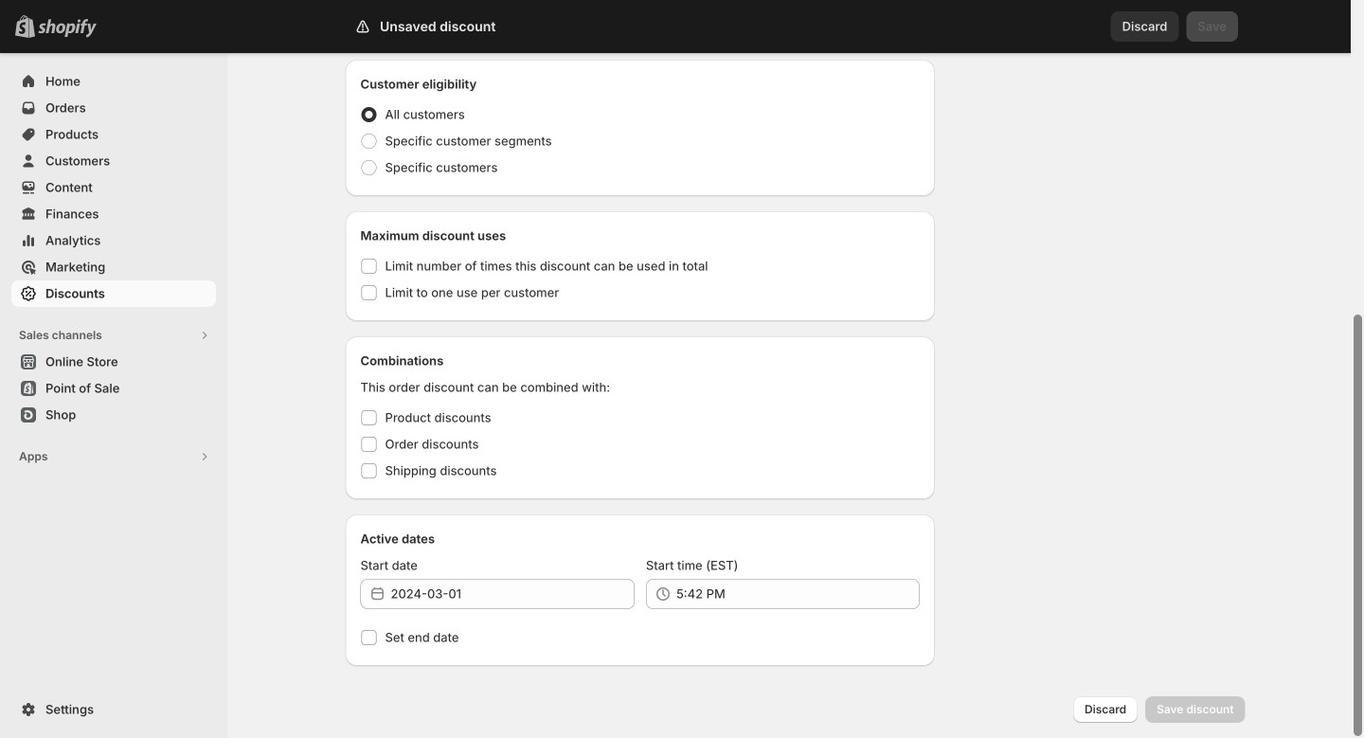 Task type: locate. For each thing, give the bounding box(es) containing it.
shopify image
[[38, 19, 97, 38]]

Enter time text field
[[676, 579, 920, 609]]



Task type: describe. For each thing, give the bounding box(es) containing it.
YYYY-MM-DD text field
[[391, 579, 635, 609]]



Task type: vqa. For each thing, say whether or not it's contained in the screenshot.
My Store 'image'
no



